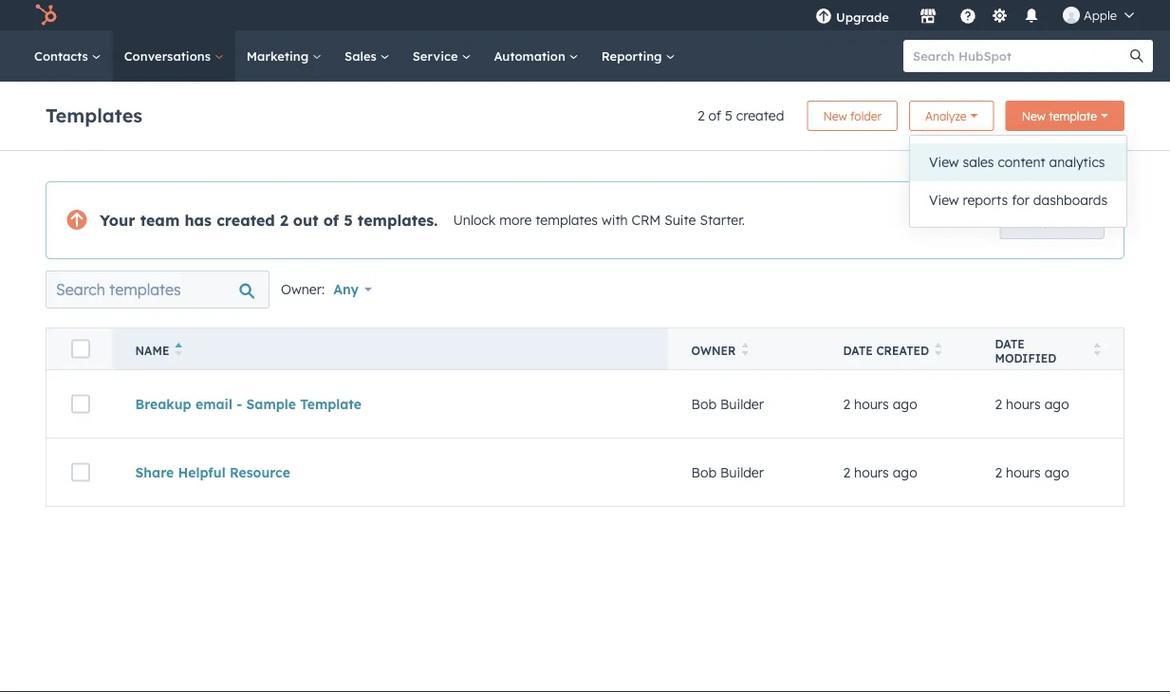 Task type: locate. For each thing, give the bounding box(es) containing it.
1 view from the top
[[929, 154, 959, 170]]

created
[[737, 107, 785, 124], [217, 211, 275, 230], [877, 344, 929, 358]]

0 vertical spatial 5
[[725, 107, 733, 124]]

1 vertical spatial 5
[[344, 211, 353, 230]]

0 vertical spatial bob builder
[[692, 396, 764, 412]]

for
[[1012, 192, 1030, 208]]

helpful
[[178, 464, 226, 481]]

press to sort. image
[[935, 343, 942, 356], [1094, 343, 1101, 356]]

1 press to sort. element from the left
[[742, 343, 749, 359]]

help image
[[960, 9, 977, 26]]

view sales content analytics
[[929, 154, 1106, 170]]

templates banner
[[46, 95, 1125, 131]]

press to sort. element right date modified
[[1094, 343, 1101, 359]]

2 press to sort. element from the left
[[935, 343, 942, 359]]

press to sort. image right "date created"
[[935, 343, 942, 356]]

folder
[[851, 109, 882, 123]]

2 bob builder from the top
[[692, 464, 764, 481]]

0 horizontal spatial 5
[[344, 211, 353, 230]]

1 horizontal spatial date
[[995, 337, 1025, 351]]

2 vertical spatial created
[[877, 344, 929, 358]]

new inside popup button
[[1022, 109, 1046, 123]]

0 horizontal spatial press to sort. element
[[742, 343, 749, 359]]

templates
[[46, 103, 143, 127]]

press to sort. image inside date modified button
[[1094, 343, 1101, 356]]

reporting
[[602, 48, 666, 64]]

1 builder from the top
[[721, 396, 764, 412]]

date modified button
[[973, 328, 1124, 370]]

menu
[[802, 0, 1148, 30]]

view reports for dashboards link
[[910, 181, 1127, 219]]

upgrade right upgrade image on the top right
[[836, 9, 890, 25]]

of
[[709, 107, 722, 124], [324, 211, 339, 230]]

ascending sort. press to sort descending. element
[[175, 343, 182, 359]]

created inside templates banner
[[737, 107, 785, 124]]

view left sales
[[929, 154, 959, 170]]

1 vertical spatial upgrade
[[1024, 212, 1081, 228]]

template
[[300, 396, 362, 412]]

1 new from the left
[[823, 109, 847, 123]]

-
[[237, 396, 242, 412]]

new inside button
[[823, 109, 847, 123]]

2 horizontal spatial press to sort. element
[[1094, 343, 1101, 359]]

date created button
[[821, 328, 973, 370]]

1 horizontal spatial press to sort. image
[[1094, 343, 1101, 356]]

0 horizontal spatial created
[[217, 211, 275, 230]]

1 horizontal spatial 5
[[725, 107, 733, 124]]

press to sort. image inside date created button
[[935, 343, 942, 356]]

0 vertical spatial created
[[737, 107, 785, 124]]

date
[[995, 337, 1025, 351], [843, 344, 873, 358]]

2 of 5 created
[[698, 107, 785, 124]]

notifications image
[[1023, 9, 1040, 26]]

1 vertical spatial created
[[217, 211, 275, 230]]

automation link
[[483, 30, 590, 82]]

press to sort. element right "date created"
[[935, 343, 942, 359]]

menu containing apple
[[802, 0, 1148, 30]]

analyze button
[[909, 101, 995, 131]]

upgrade down dashboards
[[1024, 212, 1081, 228]]

view sales content analytics link
[[910, 143, 1127, 181]]

1 horizontal spatial press to sort. element
[[935, 343, 942, 359]]

upgrade link
[[1000, 201, 1105, 239]]

builder
[[721, 396, 764, 412], [721, 464, 764, 481]]

5
[[725, 107, 733, 124], [344, 211, 353, 230]]

bob builder for share helpful resource
[[692, 464, 764, 481]]

bob builder
[[692, 396, 764, 412], [692, 464, 764, 481]]

view left reports
[[929, 192, 959, 208]]

0 horizontal spatial upgrade
[[836, 9, 890, 25]]

has
[[185, 211, 212, 230]]

dashboards
[[1034, 192, 1108, 208]]

1 vertical spatial view
[[929, 192, 959, 208]]

out
[[293, 211, 319, 230]]

1 horizontal spatial of
[[709, 107, 722, 124]]

date created
[[843, 344, 929, 358]]

conversations
[[124, 48, 214, 64]]

marketing link
[[235, 30, 333, 82]]

1 horizontal spatial created
[[737, 107, 785, 124]]

date for date created
[[843, 344, 873, 358]]

0 horizontal spatial press to sort. image
[[935, 343, 942, 356]]

template
[[1049, 109, 1097, 123]]

bob
[[692, 396, 717, 412], [692, 464, 717, 481]]

contacts link
[[23, 30, 113, 82]]

2
[[698, 107, 705, 124], [280, 211, 288, 230], [843, 396, 851, 412], [995, 396, 1003, 412], [843, 464, 851, 481], [995, 464, 1003, 481]]

new template button
[[1006, 101, 1125, 131]]

2 horizontal spatial created
[[877, 344, 929, 358]]

press to sort. element inside owner button
[[742, 343, 749, 359]]

automation
[[494, 48, 569, 64]]

2 new from the left
[[1022, 109, 1046, 123]]

2 bob from the top
[[692, 464, 717, 481]]

0 vertical spatial of
[[709, 107, 722, 124]]

marketplaces image
[[920, 9, 937, 26]]

0 vertical spatial builder
[[721, 396, 764, 412]]

new left folder
[[823, 109, 847, 123]]

press to sort. element
[[742, 343, 749, 359], [935, 343, 942, 359], [1094, 343, 1101, 359]]

1 horizontal spatial upgrade
[[1024, 212, 1081, 228]]

Search search field
[[46, 271, 270, 309]]

1 bob from the top
[[692, 396, 717, 412]]

1 vertical spatial bob
[[692, 464, 717, 481]]

0 vertical spatial view
[[929, 154, 959, 170]]

0 horizontal spatial new
[[823, 109, 847, 123]]

new left "template"
[[1022, 109, 1046, 123]]

builder for share helpful resource
[[721, 464, 764, 481]]

2 hours ago
[[843, 396, 918, 412], [995, 396, 1070, 412], [843, 464, 918, 481], [995, 464, 1070, 481]]

share helpful resource link
[[135, 464, 290, 481]]

suite
[[665, 212, 696, 229]]

view for view reports for dashboards
[[929, 192, 959, 208]]

press to sort. image
[[742, 343, 749, 356]]

press to sort. element for date modified
[[1094, 343, 1101, 359]]

1 press to sort. image from the left
[[935, 343, 942, 356]]

search button
[[1121, 40, 1153, 72]]

press to sort. element right owner on the right of the page
[[742, 343, 749, 359]]

3 press to sort. element from the left
[[1094, 343, 1101, 359]]

new
[[823, 109, 847, 123], [1022, 109, 1046, 123]]

1 vertical spatial bob builder
[[692, 464, 764, 481]]

crm
[[632, 212, 661, 229]]

upgrade
[[836, 9, 890, 25], [1024, 212, 1081, 228]]

marketing
[[247, 48, 312, 64]]

ago
[[893, 396, 918, 412], [1045, 396, 1070, 412], [893, 464, 918, 481], [1045, 464, 1070, 481]]

templates.
[[358, 211, 438, 230]]

upgrade inside 'menu'
[[836, 9, 890, 25]]

team
[[140, 211, 180, 230]]

new folder button
[[807, 101, 898, 131]]

1 vertical spatial of
[[324, 211, 339, 230]]

ascending sort. press to sort descending. image
[[175, 343, 182, 356]]

service link
[[401, 30, 483, 82]]

0 horizontal spatial date
[[843, 344, 873, 358]]

view
[[929, 154, 959, 170], [929, 192, 959, 208]]

press to sort. image right date modified
[[1094, 343, 1101, 356]]

press to sort. element inside date modified button
[[1094, 343, 1101, 359]]

1 horizontal spatial new
[[1022, 109, 1046, 123]]

hours
[[854, 396, 889, 412], [1006, 396, 1041, 412], [854, 464, 889, 481], [1006, 464, 1041, 481]]

press to sort. image for modified
[[1094, 343, 1101, 356]]

1 bob builder from the top
[[692, 396, 764, 412]]

2 press to sort. image from the left
[[1094, 343, 1101, 356]]

2 builder from the top
[[721, 464, 764, 481]]

search image
[[1131, 49, 1144, 63]]

1 vertical spatial builder
[[721, 464, 764, 481]]

2 inside templates banner
[[698, 107, 705, 124]]

created inside button
[[877, 344, 929, 358]]

date for date modified
[[995, 337, 1025, 351]]

0 vertical spatial bob
[[692, 396, 717, 412]]

0 vertical spatial upgrade
[[836, 9, 890, 25]]

press to sort. element inside date created button
[[935, 343, 942, 359]]

2 view from the top
[[929, 192, 959, 208]]

modified
[[995, 351, 1057, 365]]

settings image
[[992, 8, 1009, 25]]

templates
[[536, 212, 598, 229]]

bob builder image
[[1063, 7, 1080, 24]]

date inside date modified
[[995, 337, 1025, 351]]



Task type: describe. For each thing, give the bounding box(es) containing it.
starter.
[[700, 212, 745, 229]]

analytics
[[1050, 154, 1106, 170]]

settings link
[[988, 5, 1012, 25]]

reporting link
[[590, 30, 687, 82]]

analyze
[[925, 109, 967, 123]]

notifications button
[[1016, 0, 1048, 30]]

Search HubSpot search field
[[904, 40, 1136, 72]]

new for new template
[[1022, 109, 1046, 123]]

press to sort. element for date created
[[935, 343, 942, 359]]

your
[[100, 211, 135, 230]]

share helpful resource
[[135, 464, 290, 481]]

with
[[602, 212, 628, 229]]

owner button
[[669, 328, 821, 370]]

upgrade image
[[815, 9, 832, 26]]

builder for breakup email - sample template
[[721, 396, 764, 412]]

new folder
[[823, 109, 882, 123]]

service
[[413, 48, 462, 64]]

owner
[[692, 344, 736, 358]]

marketplaces button
[[908, 0, 948, 30]]

breakup email - sample template link
[[135, 396, 362, 412]]

name
[[135, 344, 169, 358]]

sales link
[[333, 30, 401, 82]]

apple button
[[1052, 0, 1146, 30]]

share
[[135, 464, 174, 481]]

contacts
[[34, 48, 92, 64]]

sales
[[963, 154, 994, 170]]

new for new folder
[[823, 109, 847, 123]]

resource
[[230, 464, 290, 481]]

any button
[[332, 271, 384, 309]]

5 inside templates banner
[[725, 107, 733, 124]]

of inside templates banner
[[709, 107, 722, 124]]

new template
[[1022, 109, 1097, 123]]

0 horizontal spatial of
[[324, 211, 339, 230]]

conversations link
[[113, 30, 235, 82]]

help button
[[952, 0, 984, 30]]

press to sort. element for owner
[[742, 343, 749, 359]]

owner:
[[281, 281, 325, 298]]

date modified
[[995, 337, 1057, 365]]

breakup email - sample template
[[135, 396, 362, 412]]

created for 5
[[737, 107, 785, 124]]

hubspot link
[[23, 4, 71, 27]]

sample
[[246, 396, 296, 412]]

name button
[[112, 328, 669, 370]]

bob for share helpful resource
[[692, 464, 717, 481]]

reports
[[963, 192, 1008, 208]]

view reports for dashboards
[[929, 192, 1108, 208]]

any
[[333, 281, 359, 298]]

bob for breakup email - sample template
[[692, 396, 717, 412]]

sales
[[345, 48, 380, 64]]

your team has created 2 out of 5 templates.
[[100, 211, 438, 230]]

apple
[[1084, 7, 1117, 23]]

press to sort. image for created
[[935, 343, 942, 356]]

more
[[500, 212, 532, 229]]

content
[[998, 154, 1046, 170]]

unlock more templates with crm suite starter.
[[453, 212, 745, 229]]

hubspot image
[[34, 4, 57, 27]]

bob builder for breakup email - sample template
[[692, 396, 764, 412]]

view for view sales content analytics
[[929, 154, 959, 170]]

created for has
[[217, 211, 275, 230]]

unlock
[[453, 212, 496, 229]]

email
[[196, 396, 233, 412]]

breakup
[[135, 396, 191, 412]]



Task type: vqa. For each thing, say whether or not it's contained in the screenshot.
New folder Button
yes



